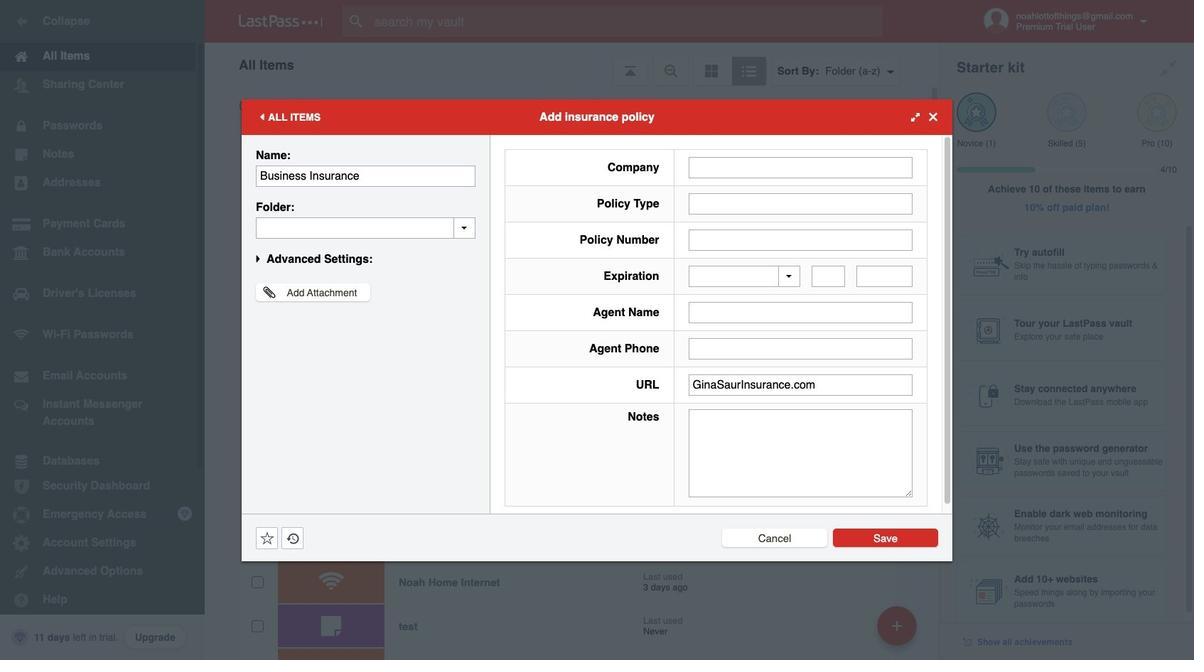 Task type: vqa. For each thing, say whether or not it's contained in the screenshot.
THE NEW ITEM element at the bottom right of page
no



Task type: locate. For each thing, give the bounding box(es) containing it.
main navigation navigation
[[0, 0, 205, 661]]

new item image
[[892, 621, 902, 631]]

lastpass image
[[239, 15, 323, 28]]

None text field
[[689, 193, 913, 214], [256, 217, 476, 239], [812, 266, 846, 287], [689, 193, 913, 214], [256, 217, 476, 239], [812, 266, 846, 287]]

new item navigation
[[872, 602, 926, 661]]

None text field
[[689, 157, 913, 178], [256, 165, 476, 187], [689, 229, 913, 251], [857, 266, 913, 287], [689, 302, 913, 324], [689, 338, 913, 360], [689, 375, 913, 396], [689, 410, 913, 498], [689, 157, 913, 178], [256, 165, 476, 187], [689, 229, 913, 251], [857, 266, 913, 287], [689, 302, 913, 324], [689, 338, 913, 360], [689, 375, 913, 396], [689, 410, 913, 498]]

dialog
[[242, 99, 953, 561]]



Task type: describe. For each thing, give the bounding box(es) containing it.
search my vault text field
[[343, 6, 911, 37]]

vault options navigation
[[205, 43, 940, 85]]

Search search field
[[343, 6, 911, 37]]



